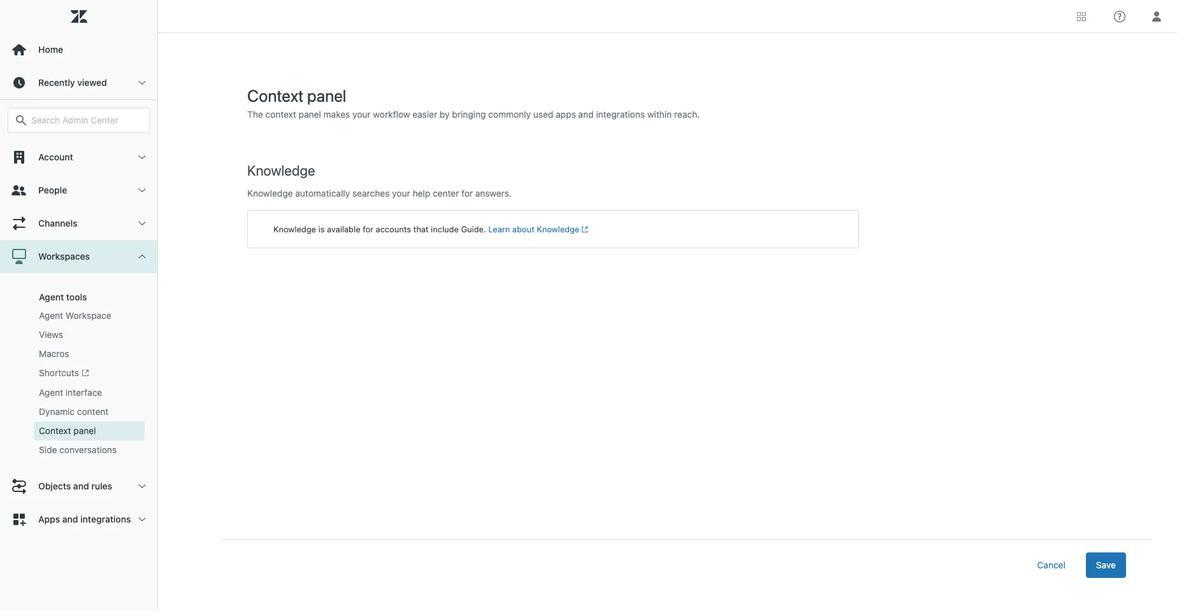 Task type: locate. For each thing, give the bounding box(es) containing it.
recently viewed
[[38, 77, 107, 88]]

tree inside 'primary' element
[[0, 141, 157, 537]]

and inside apps and integrations dropdown button
[[62, 515, 78, 525]]

0 vertical spatial agent
[[39, 292, 64, 303]]

tree containing account
[[0, 141, 157, 537]]

agent workspace element
[[39, 310, 111, 323]]

None search field
[[1, 108, 156, 133]]

channels button
[[0, 207, 157, 240]]

conversations
[[59, 445, 117, 456]]

agent left tools
[[39, 292, 64, 303]]

recently
[[38, 77, 75, 88]]

agent for agent tools
[[39, 292, 64, 303]]

workspaces
[[38, 251, 90, 262]]

agent interface element
[[39, 387, 102, 400]]

3 agent from the top
[[39, 388, 63, 399]]

apps and integrations button
[[0, 504, 157, 537]]

macros link
[[34, 345, 145, 364]]

account
[[38, 152, 73, 163]]

primary element
[[0, 0, 158, 612]]

help image
[[1114, 11, 1126, 22]]

people button
[[0, 174, 157, 207]]

agent tools
[[39, 292, 87, 303]]

0 vertical spatial and
[[73, 481, 89, 492]]

workspaces button
[[0, 240, 157, 273]]

agent up "dynamic"
[[39, 388, 63, 399]]

tools
[[66, 292, 87, 303]]

workspaces group
[[0, 273, 157, 471]]

apps
[[38, 515, 60, 525]]

tree item containing workspaces
[[0, 240, 157, 471]]

agent for agent interface
[[39, 388, 63, 399]]

user menu image
[[1149, 8, 1165, 25]]

account button
[[0, 141, 157, 174]]

context panel element
[[39, 425, 96, 438]]

agent workspace
[[39, 310, 111, 321]]

1 agent from the top
[[39, 292, 64, 303]]

objects and rules
[[38, 481, 112, 492]]

tree
[[0, 141, 157, 537]]

context panel
[[39, 426, 96, 437]]

agent
[[39, 292, 64, 303], [39, 310, 63, 321], [39, 388, 63, 399]]

side conversations
[[39, 445, 117, 456]]

and left rules
[[73, 481, 89, 492]]

and right apps
[[62, 515, 78, 525]]

2 agent from the top
[[39, 310, 63, 321]]

recently viewed button
[[0, 66, 157, 99]]

and
[[73, 481, 89, 492], [62, 515, 78, 525]]

and for objects
[[73, 481, 89, 492]]

agent workspace link
[[34, 307, 145, 326]]

tree item inside 'primary' element
[[0, 240, 157, 471]]

dynamic
[[39, 407, 75, 418]]

tree item
[[0, 240, 157, 471]]

macros element
[[39, 348, 69, 361]]

2 vertical spatial agent
[[39, 388, 63, 399]]

1 vertical spatial agent
[[39, 310, 63, 321]]

agent interface link
[[34, 384, 145, 403]]

context panel link
[[34, 422, 145, 441]]

apps and integrations
[[38, 515, 131, 525]]

1 vertical spatial and
[[62, 515, 78, 525]]

agent up views
[[39, 310, 63, 321]]

and inside the objects and rules dropdown button
[[73, 481, 89, 492]]



Task type: describe. For each thing, give the bounding box(es) containing it.
dynamic content link
[[34, 403, 145, 422]]

Search Admin Center field
[[31, 115, 141, 126]]

dynamic content element
[[39, 406, 109, 419]]

zendesk products image
[[1077, 12, 1086, 21]]

home button
[[0, 33, 157, 66]]

integrations
[[80, 515, 131, 525]]

interface
[[66, 388, 102, 399]]

and for apps
[[62, 515, 78, 525]]

agent tools element
[[39, 292, 87, 303]]

rules
[[91, 481, 112, 492]]

none search field inside 'primary' element
[[1, 108, 156, 133]]

viewed
[[77, 77, 107, 88]]

objects
[[38, 481, 71, 492]]

shortcuts link
[[34, 364, 145, 384]]

shortcuts
[[39, 368, 79, 379]]

shortcuts element
[[39, 367, 89, 381]]

panel
[[74, 426, 96, 437]]

content
[[77, 407, 109, 418]]

macros
[[39, 349, 69, 359]]

objects and rules button
[[0, 471, 157, 504]]

agent for agent workspace
[[39, 310, 63, 321]]

views
[[39, 330, 63, 340]]

channels
[[38, 218, 77, 229]]

agent interface
[[39, 388, 102, 399]]

context
[[39, 426, 71, 437]]

workspace
[[66, 310, 111, 321]]

people
[[38, 185, 67, 196]]

side conversations link
[[34, 441, 145, 460]]

side
[[39, 445, 57, 456]]

dynamic content
[[39, 407, 109, 418]]

side conversations element
[[39, 444, 117, 457]]

views link
[[34, 326, 145, 345]]

views element
[[39, 329, 63, 342]]

home
[[38, 44, 63, 55]]



Task type: vqa. For each thing, say whether or not it's contained in the screenshot.
the topmost statuses
no



